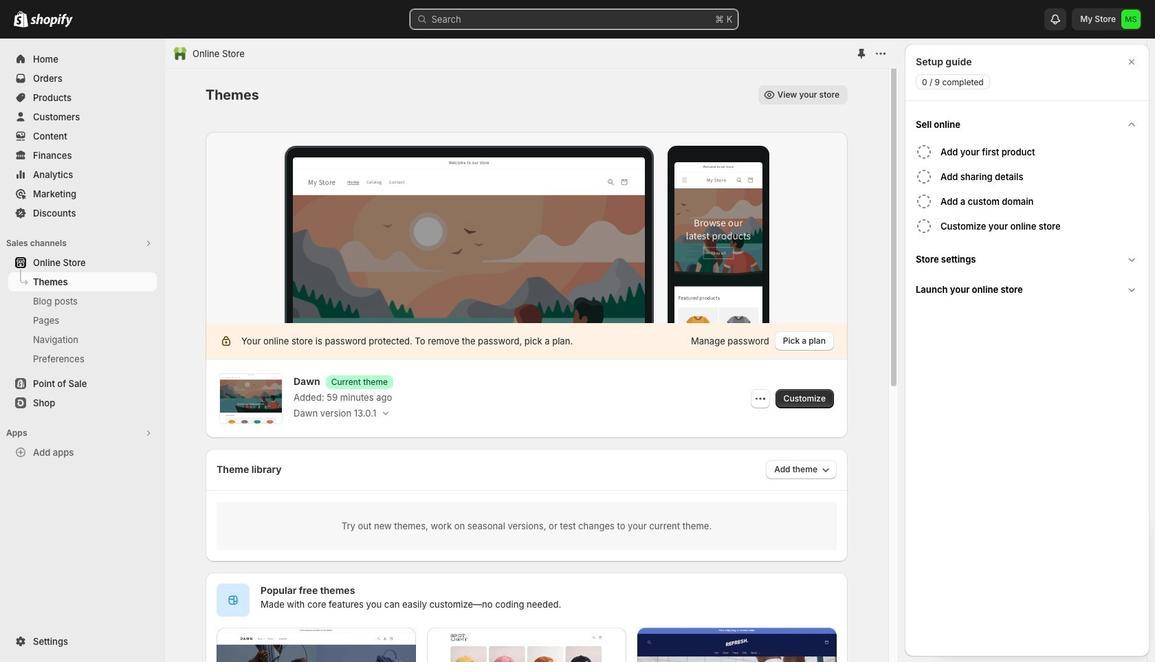 Task type: describe. For each thing, give the bounding box(es) containing it.
my store image
[[1122, 10, 1141, 29]]

mark add a custom domain as done image
[[916, 193, 933, 210]]

online store image
[[173, 47, 187, 61]]

shopify image
[[30, 14, 73, 28]]

mark customize your online store as done image
[[916, 218, 933, 235]]



Task type: vqa. For each thing, say whether or not it's contained in the screenshot.
Text Box
no



Task type: locate. For each thing, give the bounding box(es) containing it.
mark add your first product as done image
[[916, 144, 933, 160]]

shopify image
[[14, 11, 28, 28]]

dialog
[[905, 44, 1150, 657]]

mark add sharing details as done image
[[916, 169, 933, 185]]



